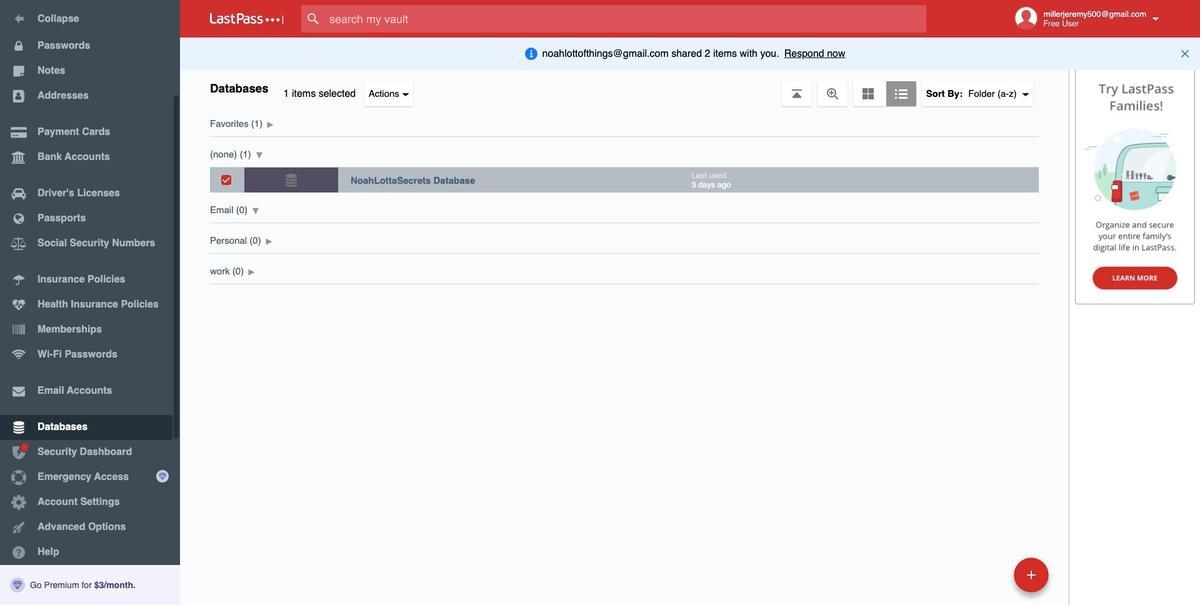Task type: describe. For each thing, give the bounding box(es) containing it.
vault options navigation
[[180, 69, 1070, 106]]

main navigation navigation
[[0, 0, 180, 605]]

lastpass image
[[210, 13, 284, 24]]

search my vault text field
[[301, 5, 951, 33]]



Task type: vqa. For each thing, say whether or not it's contained in the screenshot.
dialog
no



Task type: locate. For each thing, give the bounding box(es) containing it.
Search search field
[[301, 5, 951, 33]]

new item element
[[929, 557, 1054, 593]]

new item navigation
[[929, 554, 1057, 605]]

main content main content
[[180, 106, 1070, 285]]



